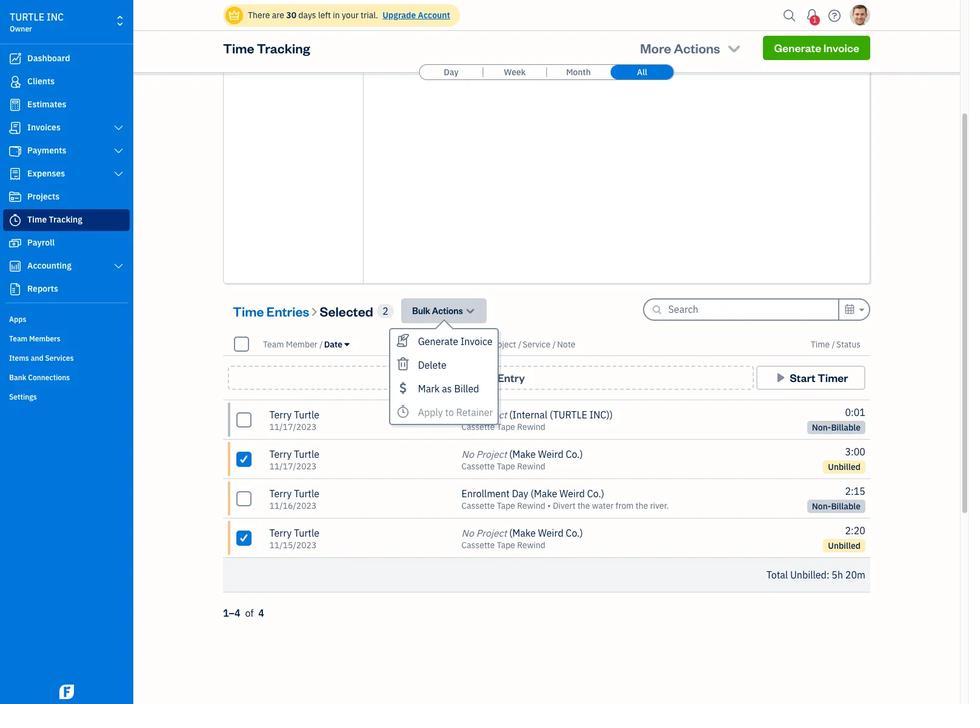 Task type: vqa. For each thing, say whether or not it's contained in the screenshot.
the 26 Button
no



Task type: describe. For each thing, give the bounding box(es) containing it.
apply to retainer
[[418, 406, 493, 418]]

projects link
[[3, 186, 130, 208]]

unbilled
[[791, 569, 827, 581]]

reports link
[[3, 278, 130, 300]]

unbilled for 2:20
[[829, 540, 861, 551]]

2 the from the left
[[636, 500, 648, 511]]

chevron large down image for accounting
[[113, 261, 124, 271]]

no project ( make weird co. ) cassette tape rewind for 3:00
[[462, 448, 583, 472]]

day inside the enrollment day ( make weird co. ) cassette tape rewind • divert the water from the river.
[[512, 488, 529, 500]]

bulk actions button
[[402, 298, 487, 323]]

project for 2:20
[[476, 527, 507, 539]]

tape for 3:00
[[497, 461, 515, 472]]

accounting link
[[3, 255, 130, 277]]

date link
[[324, 339, 350, 350]]

check image
[[238, 532, 250, 544]]

enrollment day ( make weird co. ) cassette tape rewind • divert the water from the river.
[[462, 488, 669, 511]]

week link
[[484, 65, 547, 79]]

time entries button
[[233, 301, 309, 320]]

1 the from the left
[[578, 500, 590, 511]]

rewind for 2:20
[[517, 540, 546, 551]]

entries
[[267, 302, 309, 319]]

11/17/2023 for internal
[[270, 421, 317, 432]]

note
[[557, 339, 576, 350]]

team inside button
[[307, 30, 331, 42]]

chevron large down image for expenses
[[113, 169, 124, 179]]

11/17/2023 for make
[[270, 461, 317, 472]]

service link
[[523, 339, 553, 350]]

clients
[[27, 76, 55, 87]]

turtle for 2:15
[[294, 488, 320, 500]]

selected
[[320, 302, 373, 319]]

( for 2:20
[[509, 527, 513, 539]]

member
[[286, 339, 318, 350]]

(turtle
[[550, 409, 588, 421]]

time left status link
[[811, 339, 830, 350]]

main element
[[0, 0, 164, 704]]

of
[[245, 607, 254, 619]]

total unbilled : 5h 20m
[[767, 569, 866, 581]]

delete
[[418, 359, 447, 371]]

client image
[[8, 76, 22, 88]]

mark as billed
[[418, 383, 479, 395]]

time tracking link
[[3, 209, 130, 231]]

water
[[592, 500, 614, 511]]

retainer
[[456, 406, 493, 418]]

start
[[790, 371, 816, 384]]

left
[[318, 10, 331, 21]]

day inside day link
[[444, 67, 459, 78]]

cassette for 3:00
[[462, 461, 495, 472]]

dashboard link
[[3, 48, 130, 70]]

apply
[[418, 406, 443, 418]]

delete button
[[390, 353, 498, 377]]

items
[[9, 354, 29, 363]]

time entries
[[233, 302, 309, 319]]

accounting
[[27, 260, 72, 271]]

terry for 2:20
[[270, 527, 292, 539]]

your
[[285, 30, 305, 42]]

4 / from the left
[[553, 339, 556, 350]]

2 / from the left
[[485, 339, 488, 350]]

cassette for 2:20
[[462, 540, 495, 551]]

mark
[[418, 383, 440, 395]]

turtle for 2:20
[[294, 527, 320, 539]]

) for 2:20
[[580, 527, 583, 539]]

billed
[[454, 383, 479, 395]]

36m
[[270, 4, 287, 15]]

rewind for 3:00
[[517, 461, 546, 472]]

estimate image
[[8, 99, 22, 111]]

day link
[[420, 65, 483, 79]]

1 vertical spatial generate
[[418, 335, 459, 347]]

bank
[[9, 373, 26, 382]]

payments link
[[3, 140, 130, 162]]

are
[[272, 10, 284, 21]]

2:20
[[846, 525, 866, 537]]

turtle
[[10, 11, 44, 23]]

unbilled for 3:00
[[829, 461, 861, 472]]

weird for 2:15
[[560, 488, 585, 500]]

billable for 0:01
[[832, 422, 861, 433]]

tape for 2:15
[[497, 500, 515, 511]]

team for team members
[[9, 334, 27, 343]]

new
[[473, 371, 495, 384]]

all
[[637, 67, 648, 78]]

enrollment
[[462, 488, 510, 500]]

turtle for 0:01
[[294, 409, 320, 421]]

) for 0:01
[[610, 409, 613, 421]]

chevron large down image for invoices
[[113, 123, 124, 133]]

invoices
[[27, 122, 61, 133]]

actions for more actions
[[674, 39, 721, 56]]

status link
[[837, 339, 861, 350]]

expenses link
[[3, 163, 130, 185]]

time link
[[811, 339, 832, 350]]

4
[[258, 607, 264, 619]]

team members link
[[3, 329, 130, 347]]

bank connections link
[[3, 368, 130, 386]]

tape for 2:20
[[497, 540, 515, 551]]

clients link
[[3, 71, 130, 93]]

make for 2:15
[[534, 488, 558, 500]]

terry turtle 11/17/2023 for make weird co.
[[270, 448, 320, 472]]

terry turtle 11/16/2023
[[270, 488, 320, 511]]

tracking inside main element
[[49, 214, 82, 225]]

( for 0:01
[[509, 409, 513, 421]]

co. for 2:15
[[588, 488, 601, 500]]

chart image
[[8, 260, 22, 272]]

co. for 3:00
[[566, 448, 580, 460]]

chevrondown image inside bulk actions dropdown button
[[465, 304, 476, 317]]

more actions
[[641, 39, 721, 56]]

money image
[[8, 237, 22, 249]]

play image
[[774, 372, 788, 384]]

time tracking inside main element
[[27, 214, 82, 225]]

1 / from the left
[[320, 339, 323, 350]]

billable for 2:15
[[832, 501, 861, 512]]

invite your team
[[258, 30, 331, 42]]

no for 0:01
[[462, 409, 474, 421]]

calendar image
[[845, 302, 856, 317]]

apps link
[[3, 310, 130, 328]]

there are 30 days left in your trial. upgrade account
[[248, 10, 450, 21]]

payroll link
[[3, 232, 130, 254]]

weird for 2:20
[[538, 527, 564, 539]]

bulk actions
[[413, 305, 463, 317]]

3:00
[[846, 446, 866, 458]]

0 vertical spatial generate
[[774, 41, 822, 55]]

members
[[29, 334, 61, 343]]

estimates link
[[3, 94, 130, 116]]

rewind for 0:01
[[517, 421, 546, 432]]

0 horizontal spatial internal
[[417, 36, 452, 48]]

divert
[[553, 500, 576, 511]]

no for 3:00
[[462, 448, 474, 460]]

time inside time tracking link
[[27, 214, 47, 225]]

apply to retainer button
[[390, 400, 498, 424]]

1 button
[[803, 3, 822, 27]]

•
[[548, 500, 551, 511]]

1–4
[[223, 607, 241, 619]]

week
[[504, 67, 526, 78]]

2:15
[[846, 485, 866, 497]]

there
[[248, 10, 270, 21]]

timer
[[818, 371, 849, 384]]

tape for 0:01
[[497, 421, 515, 432]]

from
[[616, 500, 634, 511]]

items and services
[[9, 354, 74, 363]]

3 / from the left
[[518, 339, 522, 350]]



Task type: locate. For each thing, give the bounding box(es) containing it.
payments
[[27, 145, 66, 156]]

1 vertical spatial make
[[534, 488, 558, 500]]

2 turtle from the top
[[294, 448, 320, 460]]

1 vertical spatial time tracking
[[27, 214, 82, 225]]

2:15 non-billable
[[812, 485, 866, 512]]

chevron large down image
[[113, 123, 124, 133], [113, 146, 124, 156]]

1 vertical spatial co.
[[588, 488, 601, 500]]

) down (turtle
[[580, 448, 583, 460]]

time tracking
[[223, 39, 310, 56], [27, 214, 82, 225]]

( right 'enrollment'
[[531, 488, 534, 500]]

1 horizontal spatial generate invoice button
[[764, 36, 871, 60]]

2
[[383, 305, 389, 317]]

) up water
[[601, 488, 605, 500]]

3 tape from the top
[[497, 500, 515, 511]]

co. down (turtle
[[566, 448, 580, 460]]

) for 3:00
[[580, 448, 583, 460]]

non- for 0:01
[[812, 422, 832, 433]]

0 vertical spatial actions
[[674, 39, 721, 56]]

no for 2:20
[[462, 527, 474, 539]]

internal —
[[417, 36, 464, 48]]

invoice up new
[[461, 335, 493, 347]]

generate down the 1 at right top
[[774, 41, 822, 55]]

1 vertical spatial generate invoice
[[418, 335, 493, 347]]

turtle inside "terry turtle 11/16/2023"
[[294, 488, 320, 500]]

the left water
[[578, 500, 590, 511]]

generate invoice
[[774, 41, 860, 55], [418, 335, 493, 347]]

actions
[[674, 39, 721, 56], [432, 305, 463, 317]]

more actions button
[[630, 33, 754, 62]]

0 horizontal spatial the
[[578, 500, 590, 511]]

rewind down the enrollment day ( make weird co. ) cassette tape rewind • divert the water from the river.
[[517, 540, 546, 551]]

date
[[324, 339, 343, 350]]

unbilled down 2:20
[[829, 540, 861, 551]]

chevron large down image up projects link
[[113, 169, 124, 179]]

0 horizontal spatial invoice
[[461, 335, 493, 347]]

/ left service
[[518, 339, 522, 350]]

freshbooks image
[[57, 685, 76, 699]]

4 terry from the top
[[270, 527, 292, 539]]

0 vertical spatial tracking
[[257, 39, 310, 56]]

tracking down projects link
[[49, 214, 82, 225]]

1 horizontal spatial internal
[[513, 409, 548, 421]]

project down billed
[[476, 409, 507, 421]]

chevron large down image up expenses "link"
[[113, 146, 124, 156]]

1 vertical spatial chevron large down image
[[113, 261, 124, 271]]

terry turtle 11/15/2023
[[270, 527, 320, 551]]

2 tape from the top
[[497, 461, 515, 472]]

1 billable from the top
[[832, 422, 861, 433]]

1 horizontal spatial time tracking
[[223, 39, 310, 56]]

1 vertical spatial terry turtle 11/17/2023
[[270, 448, 320, 472]]

0 vertical spatial 11/17/2023
[[270, 421, 317, 432]]

1 vertical spatial non-
[[812, 501, 832, 512]]

0 vertical spatial make
[[513, 448, 536, 460]]

day right 'enrollment'
[[512, 488, 529, 500]]

1 no project ( make weird co. ) cassette tape rewind from the top
[[462, 448, 583, 472]]

terry for 2:15
[[270, 488, 292, 500]]

cassette inside the enrollment day ( make weird co. ) cassette tape rewind • divert the water from the river.
[[462, 500, 495, 511]]

project down 'enrollment'
[[476, 527, 507, 539]]

chevron large down image
[[113, 169, 124, 179], [113, 261, 124, 271]]

1 tape from the top
[[497, 421, 515, 432]]

terry inside "terry turtle 11/16/2023"
[[270, 488, 292, 500]]

expenses
[[27, 168, 65, 179]]

invoice image
[[8, 122, 22, 134]]

non- inside "2:15 non-billable"
[[812, 501, 832, 512]]

terry inside terry turtle 11/15/2023
[[270, 527, 292, 539]]

1 rewind from the top
[[517, 421, 546, 432]]

0 horizontal spatial generate
[[418, 335, 459, 347]]

client / project / service / note
[[461, 339, 576, 350]]

upgrade account link
[[380, 10, 450, 21]]

4 cassette from the top
[[462, 540, 495, 551]]

chevron large down image down estimates link at the left top of page
[[113, 123, 124, 133]]

actions right bulk
[[432, 305, 463, 317]]

/ right client
[[485, 339, 488, 350]]

2 vertical spatial no
[[462, 527, 474, 539]]

) down the enrollment day ( make weird co. ) cassette tape rewind • divert the water from the river.
[[580, 527, 583, 539]]

generate invoice button for bulk actions dropdown button
[[390, 329, 498, 353]]

check image
[[238, 453, 250, 465]]

0 vertical spatial generate invoice
[[774, 41, 860, 55]]

no project ( make weird co. ) cassette tape rewind down the no project ( internal (turtle inc) ) cassette tape rewind
[[462, 448, 583, 472]]

generate up delete button
[[418, 335, 459, 347]]

time inside time entries button
[[233, 302, 264, 319]]

search image
[[780, 6, 800, 25]]

in
[[333, 10, 340, 21]]

caretdown image
[[858, 303, 865, 317]]

project image
[[8, 191, 22, 203]]

0 vertical spatial day
[[444, 67, 459, 78]]

projects
[[27, 191, 60, 202]]

non- for 2:15
[[812, 501, 832, 512]]

timer image
[[8, 214, 22, 226]]

1 vertical spatial no project ( make weird co. ) cassette tape rewind
[[462, 527, 583, 551]]

report image
[[8, 283, 22, 295]]

0 horizontal spatial team
[[9, 334, 27, 343]]

unbilled down 3:00
[[829, 461, 861, 472]]

client
[[461, 339, 483, 350]]

0 vertical spatial internal
[[417, 36, 452, 48]]

1 cassette from the top
[[462, 421, 495, 432]]

0 vertical spatial unbilled
[[829, 461, 861, 472]]

0 vertical spatial chevron large down image
[[113, 123, 124, 133]]

0 vertical spatial chevrondown image
[[726, 39, 743, 56]]

4 rewind from the top
[[517, 540, 546, 551]]

( inside the no project ( internal (turtle inc) ) cassette tape rewind
[[509, 409, 513, 421]]

internal left —
[[417, 36, 452, 48]]

2 terry turtle 11/17/2023 from the top
[[270, 448, 320, 472]]

project up 'enrollment'
[[476, 448, 507, 460]]

project inside the no project ( internal (turtle inc) ) cassette tape rewind
[[476, 409, 507, 421]]

go to help image
[[825, 6, 845, 25]]

make for 2:20
[[513, 527, 536, 539]]

team down the left
[[307, 30, 331, 42]]

1 horizontal spatial generate invoice
[[774, 41, 860, 55]]

2 cassette from the top
[[462, 461, 495, 472]]

0 vertical spatial no project ( make weird co. ) cassette tape rewind
[[462, 448, 583, 472]]

non- up 3:00 unbilled
[[812, 422, 832, 433]]

0 horizontal spatial chevrondown image
[[465, 304, 476, 317]]

1 vertical spatial unbilled
[[829, 540, 861, 551]]

0 horizontal spatial generate invoice
[[418, 335, 493, 347]]

2 chevron large down image from the top
[[113, 146, 124, 156]]

—
[[454, 36, 461, 48]]

/
[[320, 339, 323, 350], [485, 339, 488, 350], [518, 339, 522, 350], [553, 339, 556, 350], [832, 339, 835, 350]]

crown image
[[228, 9, 241, 22]]

co. for 2:20
[[566, 527, 580, 539]]

generate invoice button up delete
[[390, 329, 498, 353]]

non- up 2:20 unbilled
[[812, 501, 832, 512]]

expense image
[[8, 168, 22, 180]]

more
[[641, 39, 672, 56]]

billable
[[832, 422, 861, 433], [832, 501, 861, 512]]

1 vertical spatial chevrondown image
[[465, 304, 476, 317]]

3 terry from the top
[[270, 488, 292, 500]]

status
[[837, 339, 861, 350]]

) for 2:15
[[601, 488, 605, 500]]

total
[[767, 569, 788, 581]]

terry turtle 11/17/2023
[[270, 409, 320, 432], [270, 448, 320, 472]]

0 vertical spatial non-
[[812, 422, 832, 433]]

(
[[509, 409, 513, 421], [509, 448, 513, 460], [531, 488, 534, 500], [509, 527, 513, 539]]

terry for 0:01
[[270, 409, 292, 421]]

1 terry from the top
[[270, 409, 292, 421]]

time down crown "icon"
[[223, 39, 254, 56]]

time left entries
[[233, 302, 264, 319]]

no down retainer on the bottom of page
[[462, 448, 474, 460]]

2 billable from the top
[[832, 501, 861, 512]]

dashboard
[[27, 53, 70, 64]]

1 vertical spatial actions
[[432, 305, 463, 317]]

day down —
[[444, 67, 459, 78]]

chevrondown image right more actions
[[726, 39, 743, 56]]

terry turtle 11/17/2023 for internal (turtle inc)
[[270, 409, 320, 432]]

3 cassette from the top
[[462, 500, 495, 511]]

no inside the no project ( internal (turtle inc) ) cassette tape rewind
[[462, 409, 474, 421]]

billable inside "2:15 non-billable"
[[832, 501, 861, 512]]

3 no from the top
[[462, 527, 474, 539]]

chevrondown image
[[726, 39, 743, 56], [465, 304, 476, 317]]

caretdown image
[[345, 339, 350, 349]]

terry
[[270, 409, 292, 421], [270, 448, 292, 460], [270, 488, 292, 500], [270, 527, 292, 539]]

Search text field
[[669, 300, 839, 319]]

generate invoice button down the 1 at right top
[[764, 36, 871, 60]]

estimates
[[27, 99, 66, 110]]

billable down "2:15"
[[832, 501, 861, 512]]

0 vertical spatial generate invoice button
[[764, 36, 871, 60]]

0 horizontal spatial actions
[[432, 305, 463, 317]]

turtle inside terry turtle 11/15/2023
[[294, 527, 320, 539]]

owner
[[10, 24, 32, 33]]

actions for bulk actions
[[432, 305, 463, 317]]

2 vertical spatial make
[[513, 527, 536, 539]]

1 horizontal spatial tracking
[[257, 39, 310, 56]]

settings
[[9, 392, 37, 401]]

month
[[566, 67, 591, 78]]

turtle inc owner
[[10, 11, 64, 33]]

generate invoice up delete button
[[418, 335, 493, 347]]

make inside the enrollment day ( make weird co. ) cassette tape rewind • divert the water from the river.
[[534, 488, 558, 500]]

0 vertical spatial no
[[462, 409, 474, 421]]

0:01
[[846, 406, 866, 418]]

billable down 0:01
[[832, 422, 861, 433]]

( for 2:15
[[531, 488, 534, 500]]

0 vertical spatial invoice
[[824, 41, 860, 55]]

co. down divert
[[566, 527, 580, 539]]

4 tape from the top
[[497, 540, 515, 551]]

no right 'to'
[[462, 409, 474, 421]]

tracking
[[257, 39, 310, 56], [49, 214, 82, 225]]

apps
[[9, 315, 26, 324]]

cassette
[[462, 421, 495, 432], [462, 461, 495, 472], [462, 500, 495, 511], [462, 540, 495, 551]]

1 vertical spatial tracking
[[49, 214, 82, 225]]

make down the enrollment day ( make weird co. ) cassette tape rewind • divert the water from the river.
[[513, 527, 536, 539]]

) inside the enrollment day ( make weird co. ) cassette tape rewind • divert the water from the river.
[[601, 488, 605, 500]]

project for 3:00
[[476, 448, 507, 460]]

1 horizontal spatial the
[[636, 500, 648, 511]]

2 vertical spatial co.
[[566, 527, 580, 539]]

2 rewind from the top
[[517, 461, 546, 472]]

1 vertical spatial weird
[[560, 488, 585, 500]]

( down the no project ( internal (turtle inc) ) cassette tape rewind
[[509, 448, 513, 460]]

dashboard image
[[8, 53, 22, 65]]

plus image
[[457, 372, 471, 384]]

20m
[[846, 569, 866, 581]]

billable inside 0:01 non-billable
[[832, 422, 861, 433]]

generate invoice down the 1 at right top
[[774, 41, 860, 55]]

invoices link
[[3, 117, 130, 139]]

/ left date
[[320, 339, 323, 350]]

generate invoice button for 'more actions' dropdown button
[[764, 36, 871, 60]]

1 horizontal spatial day
[[512, 488, 529, 500]]

team for team member /
[[263, 339, 284, 350]]

tape inside the no project ( internal (turtle inc) ) cassette tape rewind
[[497, 421, 515, 432]]

2 non- from the top
[[812, 501, 832, 512]]

0 vertical spatial billable
[[832, 422, 861, 433]]

2 chevron large down image from the top
[[113, 261, 124, 271]]

team member /
[[263, 339, 323, 350]]

rewind inside the no project ( internal (turtle inc) ) cassette tape rewind
[[517, 421, 546, 432]]

new entry
[[473, 371, 525, 384]]

rewind down the no project ( internal (turtle inc) ) cassette tape rewind
[[517, 461, 546, 472]]

1 horizontal spatial generate
[[774, 41, 822, 55]]

time tracking down projects link
[[27, 214, 82, 225]]

new entry button
[[228, 366, 754, 390]]

project right client
[[490, 339, 516, 350]]

weird down the no project ( internal (turtle inc) ) cassette tape rewind
[[538, 448, 564, 460]]

( right retainer on the bottom of page
[[509, 409, 513, 421]]

weird inside the enrollment day ( make weird co. ) cassette tape rewind • divert the water from the river.
[[560, 488, 585, 500]]

2 unbilled from the top
[[829, 540, 861, 551]]

tape inside the enrollment day ( make weird co. ) cassette tape rewind • divert the water from the river.
[[497, 500, 515, 511]]

1
[[813, 15, 817, 24]]

( for 3:00
[[509, 448, 513, 460]]

chevron large down image down payroll link
[[113, 261, 124, 271]]

note link
[[557, 339, 576, 350]]

project for 0:01
[[476, 409, 507, 421]]

payroll
[[27, 237, 55, 248]]

chevrondown image right bulk actions
[[465, 304, 476, 317]]

0 vertical spatial time tracking
[[223, 39, 310, 56]]

1 vertical spatial chevron large down image
[[113, 146, 124, 156]]

1 turtle from the top
[[294, 409, 320, 421]]

1 vertical spatial invoice
[[461, 335, 493, 347]]

bank connections
[[9, 373, 70, 382]]

1 vertical spatial internal
[[513, 409, 548, 421]]

1 chevron large down image from the top
[[113, 123, 124, 133]]

your
[[342, 10, 359, 21]]

no project ( internal (turtle inc) ) cassette tape rewind
[[462, 409, 613, 432]]

project
[[490, 339, 516, 350], [476, 409, 507, 421], [476, 448, 507, 460], [476, 527, 507, 539]]

chevron large down image inside expenses "link"
[[113, 169, 124, 179]]

0 vertical spatial chevron large down image
[[113, 169, 124, 179]]

0 vertical spatial terry turtle 11/17/2023
[[270, 409, 320, 432]]

inc)
[[590, 409, 610, 421]]

1 vertical spatial day
[[512, 488, 529, 500]]

chevron large down image for payments
[[113, 146, 124, 156]]

1 unbilled from the top
[[829, 461, 861, 472]]

make up •
[[534, 488, 558, 500]]

team inside main element
[[9, 334, 27, 343]]

time
[[223, 39, 254, 56], [27, 214, 47, 225], [233, 302, 264, 319], [811, 339, 830, 350]]

2 no project ( make weird co. ) cassette tape rewind from the top
[[462, 527, 583, 551]]

tape
[[497, 421, 515, 432], [497, 461, 515, 472], [497, 500, 515, 511], [497, 540, 515, 551]]

start timer button
[[757, 366, 866, 390]]

cassette inside the no project ( internal (turtle inc) ) cassette tape rewind
[[462, 421, 495, 432]]

1 horizontal spatial team
[[263, 339, 284, 350]]

1 non- from the top
[[812, 422, 832, 433]]

( inside the enrollment day ( make weird co. ) cassette tape rewind • divert the water from the river.
[[531, 488, 534, 500]]

chevron large down image inside invoices link
[[113, 123, 124, 133]]

start timer
[[790, 371, 849, 384]]

1 vertical spatial 11/17/2023
[[270, 461, 317, 472]]

account
[[418, 10, 450, 21]]

chevron large down image inside payments link
[[113, 146, 124, 156]]

the
[[578, 500, 590, 511], [636, 500, 648, 511]]

0 horizontal spatial tracking
[[49, 214, 82, 225]]

turtle for 3:00
[[294, 448, 320, 460]]

1 11/17/2023 from the top
[[270, 421, 317, 432]]

invoice down go to help icon
[[824, 41, 860, 55]]

( down 'enrollment'
[[509, 527, 513, 539]]

2 11/17/2023 from the top
[[270, 461, 317, 472]]

3:00 unbilled
[[829, 446, 866, 472]]

unbilled inside 2:20 unbilled
[[829, 540, 861, 551]]

tracking down are
[[257, 39, 310, 56]]

1 vertical spatial billable
[[832, 501, 861, 512]]

1 horizontal spatial invoice
[[824, 41, 860, 55]]

weird up divert
[[560, 488, 585, 500]]

entry
[[498, 371, 525, 384]]

make
[[513, 448, 536, 460], [534, 488, 558, 500], [513, 527, 536, 539]]

11/16/2023
[[270, 500, 317, 511]]

2:20 unbilled
[[829, 525, 866, 551]]

0 vertical spatial co.
[[566, 448, 580, 460]]

rewind left •
[[517, 500, 546, 511]]

5 / from the left
[[832, 339, 835, 350]]

5h
[[832, 569, 844, 581]]

upgrade
[[383, 10, 416, 21]]

team left member
[[263, 339, 284, 350]]

0 vertical spatial weird
[[538, 448, 564, 460]]

1 vertical spatial no
[[462, 448, 474, 460]]

2 vertical spatial weird
[[538, 527, 564, 539]]

cassette for 0:01
[[462, 421, 495, 432]]

3 rewind from the top
[[517, 500, 546, 511]]

co.
[[566, 448, 580, 460], [588, 488, 601, 500], [566, 527, 580, 539]]

internal inside the no project ( internal (turtle inc) ) cassette tape rewind
[[513, 409, 548, 421]]

1 no from the top
[[462, 409, 474, 421]]

2 no from the top
[[462, 448, 474, 460]]

payment image
[[8, 145, 22, 157]]

weird for 3:00
[[538, 448, 564, 460]]

1 terry turtle 11/17/2023 from the top
[[270, 409, 320, 432]]

/ left status link
[[832, 339, 835, 350]]

unbilled inside 3:00 unbilled
[[829, 461, 861, 472]]

co. inside the enrollment day ( make weird co. ) cassette tape rewind • divert the water from the river.
[[588, 488, 601, 500]]

rewind down entry
[[517, 421, 546, 432]]

bulk
[[413, 305, 431, 317]]

river.
[[650, 500, 669, 511]]

rewind for 2:15
[[517, 500, 546, 511]]

2 horizontal spatial team
[[307, 30, 331, 42]]

) inside the no project ( internal (turtle inc) ) cassette tape rewind
[[610, 409, 613, 421]]

co. up water
[[588, 488, 601, 500]]

/ left note on the top right of the page
[[553, 339, 556, 350]]

internal left (turtle
[[513, 409, 548, 421]]

rewind inside the enrollment day ( make weird co. ) cassette tape rewind • divert the water from the river.
[[517, 500, 546, 511]]

month link
[[547, 65, 610, 79]]

weird down •
[[538, 527, 564, 539]]

no project ( make weird co. ) cassette tape rewind for 2:20
[[462, 527, 583, 551]]

non- inside 0:01 non-billable
[[812, 422, 832, 433]]

1 horizontal spatial actions
[[674, 39, 721, 56]]

internal
[[417, 36, 452, 48], [513, 409, 548, 421]]

0:01 non-billable
[[812, 406, 866, 433]]

3 turtle from the top
[[294, 488, 320, 500]]

1 vertical spatial generate invoice button
[[390, 329, 498, 353]]

the right from
[[636, 500, 648, 511]]

0 horizontal spatial time tracking
[[27, 214, 82, 225]]

services
[[45, 354, 74, 363]]

no down 'enrollment'
[[462, 527, 474, 539]]

0 horizontal spatial generate invoice button
[[390, 329, 498, 353]]

settings link
[[3, 387, 130, 406]]

terry for 3:00
[[270, 448, 292, 460]]

:
[[827, 569, 830, 581]]

actions right "more"
[[674, 39, 721, 56]]

cassette for 2:15
[[462, 500, 495, 511]]

2 terry from the top
[[270, 448, 292, 460]]

1 horizontal spatial chevrondown image
[[726, 39, 743, 56]]

team members
[[9, 334, 61, 343]]

4 turtle from the top
[[294, 527, 320, 539]]

) right (turtle
[[610, 409, 613, 421]]

time right "timer" image
[[27, 214, 47, 225]]

make for 3:00
[[513, 448, 536, 460]]

as
[[442, 383, 452, 395]]

time tracking down there
[[223, 39, 310, 56]]

chevrondown image inside 'more actions' dropdown button
[[726, 39, 743, 56]]

0 horizontal spatial day
[[444, 67, 459, 78]]

team down apps
[[9, 334, 27, 343]]

make down the no project ( internal (turtle inc) ) cassette tape rewind
[[513, 448, 536, 460]]

1 chevron large down image from the top
[[113, 169, 124, 179]]

invite your team button
[[224, 20, 364, 54]]

no project ( make weird co. ) cassette tape rewind down •
[[462, 527, 583, 551]]

invoice
[[824, 41, 860, 55], [461, 335, 493, 347]]



